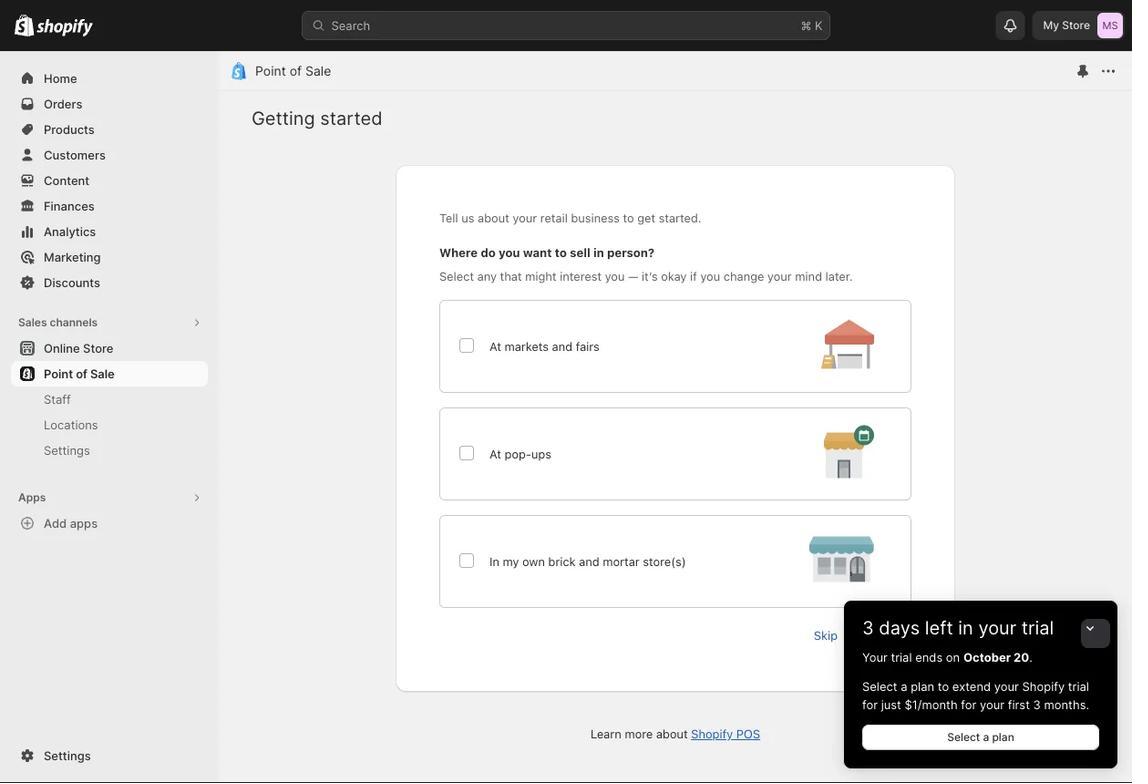 Task type: vqa. For each thing, say whether or not it's contained in the screenshot.
the leftmost Trial
yes



Task type: describe. For each thing, give the bounding box(es) containing it.
products link
[[11, 117, 208, 142]]

my
[[1043, 19, 1059, 32]]

getting started
[[252, 107, 383, 129]]

select for select a plan to extend your shopify trial for just $1/month for your first 3 months.
[[862, 679, 897, 693]]

store for my store
[[1062, 19, 1090, 32]]

.
[[1029, 650, 1033, 664]]

sales channels
[[18, 316, 98, 329]]

my store
[[1043, 19, 1090, 32]]

online store button
[[0, 335, 219, 361]]

1 horizontal spatial point of sale
[[255, 63, 331, 79]]

months.
[[1044, 697, 1089, 711]]

sales
[[18, 316, 47, 329]]

sales channels button
[[11, 310, 208, 335]]

home
[[44, 71, 77, 85]]

⌘ k
[[801, 18, 823, 32]]

2 settings link from the top
[[11, 743, 208, 768]]

2 for from the left
[[961, 697, 977, 711]]

october
[[963, 650, 1011, 664]]

3 days left in your trial
[[862, 617, 1054, 639]]

2 settings from the top
[[44, 748, 91, 763]]

just
[[881, 697, 901, 711]]

3 days left in your trial element
[[844, 648, 1118, 768]]

staff link
[[11, 387, 208, 412]]

content
[[44, 173, 89, 187]]

plan for select a plan to extend your shopify trial for just $1/month for your first 3 months.
[[911, 679, 934, 693]]

orders link
[[11, 91, 208, 117]]

days
[[879, 617, 920, 639]]

select a plan
[[947, 731, 1014, 744]]

store for online store
[[83, 341, 113, 355]]

trial inside the select a plan to extend your shopify trial for just $1/month for your first 3 months.
[[1068, 679, 1089, 693]]

2 vertical spatial your
[[980, 697, 1005, 711]]

20
[[1014, 650, 1029, 664]]

staff
[[44, 392, 71, 406]]

3 inside dropdown button
[[862, 617, 874, 639]]

0 horizontal spatial sale
[[90, 366, 115, 381]]

3 inside the select a plan to extend your shopify trial for just $1/month for your first 3 months.
[[1033, 697, 1041, 711]]

select for select a plan
[[947, 731, 980, 744]]

shopify image
[[37, 19, 93, 37]]

0 horizontal spatial point of sale link
[[11, 361, 208, 387]]

1 horizontal spatial of
[[290, 63, 302, 79]]

left
[[925, 617, 953, 639]]

channels
[[50, 316, 98, 329]]

your inside dropdown button
[[979, 617, 1017, 639]]

1 vertical spatial of
[[76, 366, 87, 381]]

select a plan link
[[862, 725, 1099, 750]]

$1/month
[[905, 697, 958, 711]]

apps
[[18, 491, 46, 504]]

1 settings link from the top
[[11, 438, 208, 463]]

add
[[44, 516, 67, 530]]

apps button
[[11, 485, 208, 510]]

a for select a plan
[[983, 731, 989, 744]]

locations link
[[11, 412, 208, 438]]

a for select a plan to extend your shopify trial for just $1/month for your first 3 months.
[[901, 679, 907, 693]]

marketing link
[[11, 244, 208, 270]]

online
[[44, 341, 80, 355]]

home link
[[11, 66, 208, 91]]

locations
[[44, 417, 98, 432]]



Task type: locate. For each thing, give the bounding box(es) containing it.
plan for select a plan
[[992, 731, 1014, 744]]

0 vertical spatial store
[[1062, 19, 1090, 32]]

online store link
[[11, 335, 208, 361]]

1 horizontal spatial for
[[961, 697, 977, 711]]

point of sale link down online store
[[11, 361, 208, 387]]

select inside the select a plan to extend your shopify trial for just $1/month for your first 3 months.
[[862, 679, 897, 693]]

1 vertical spatial a
[[983, 731, 989, 744]]

0 vertical spatial sale
[[305, 63, 331, 79]]

1 vertical spatial trial
[[891, 650, 912, 664]]

1 vertical spatial 3
[[1033, 697, 1041, 711]]

trial inside dropdown button
[[1022, 617, 1054, 639]]

discounts link
[[11, 270, 208, 295]]

orders
[[44, 97, 82, 111]]

0 horizontal spatial plan
[[911, 679, 934, 693]]

getting
[[252, 107, 315, 129]]

1 horizontal spatial point of sale link
[[255, 63, 331, 79]]

k
[[815, 18, 823, 32]]

in
[[958, 617, 973, 639]]

point of sale up getting
[[255, 63, 331, 79]]

for down extend
[[961, 697, 977, 711]]

plan
[[911, 679, 934, 693], [992, 731, 1014, 744]]

0 horizontal spatial a
[[901, 679, 907, 693]]

1 settings from the top
[[44, 443, 90, 457]]

trial up months.
[[1068, 679, 1089, 693]]

customers link
[[11, 142, 208, 168]]

3 up your
[[862, 617, 874, 639]]

0 vertical spatial a
[[901, 679, 907, 693]]

1 horizontal spatial point
[[255, 63, 286, 79]]

analytics
[[44, 224, 96, 238]]

1 horizontal spatial plan
[[992, 731, 1014, 744]]

3 right first at the right of the page
[[1033, 697, 1041, 711]]

0 horizontal spatial store
[[83, 341, 113, 355]]

0 vertical spatial trial
[[1022, 617, 1054, 639]]

your up october
[[979, 617, 1017, 639]]

1 horizontal spatial a
[[983, 731, 989, 744]]

0 horizontal spatial point
[[44, 366, 73, 381]]

select a plan to extend your shopify trial for just $1/month for your first 3 months.
[[862, 679, 1089, 711]]

1 vertical spatial plan
[[992, 731, 1014, 744]]

point up staff
[[44, 366, 73, 381]]

of up getting
[[290, 63, 302, 79]]

to
[[938, 679, 949, 693]]

shopify image
[[15, 14, 34, 36]]

analytics link
[[11, 219, 208, 244]]

0 horizontal spatial trial
[[891, 650, 912, 664]]

0 vertical spatial your
[[979, 617, 1017, 639]]

add apps button
[[11, 510, 208, 536]]

for left just
[[862, 697, 878, 711]]

store inside button
[[83, 341, 113, 355]]

1 horizontal spatial store
[[1062, 19, 1090, 32]]

finances link
[[11, 193, 208, 219]]

add apps
[[44, 516, 98, 530]]

shopify
[[1022, 679, 1065, 693]]

select
[[862, 679, 897, 693], [947, 731, 980, 744]]

store
[[1062, 19, 1090, 32], [83, 341, 113, 355]]

2 horizontal spatial trial
[[1068, 679, 1089, 693]]

store right my
[[1062, 19, 1090, 32]]

0 vertical spatial 3
[[862, 617, 874, 639]]

finances
[[44, 199, 95, 213]]

my store image
[[1098, 13, 1123, 38]]

plan inside select a plan link
[[992, 731, 1014, 744]]

your
[[862, 650, 888, 664]]

select down the select a plan to extend your shopify trial for just $1/month for your first 3 months.
[[947, 731, 980, 744]]

discounts
[[44, 275, 100, 289]]

point of sale down online store
[[44, 366, 115, 381]]

point of sale link up getting
[[255, 63, 331, 79]]

extend
[[952, 679, 991, 693]]

0 horizontal spatial for
[[862, 697, 878, 711]]

point of sale
[[255, 63, 331, 79], [44, 366, 115, 381]]

customers
[[44, 148, 106, 162]]

content link
[[11, 168, 208, 193]]

marketing
[[44, 250, 101, 264]]

1 vertical spatial your
[[994, 679, 1019, 693]]

point
[[255, 63, 286, 79], [44, 366, 73, 381]]

0 horizontal spatial select
[[862, 679, 897, 693]]

started
[[320, 107, 383, 129]]

trial right your
[[891, 650, 912, 664]]

apps
[[70, 516, 98, 530]]

a up just
[[901, 679, 907, 693]]

3
[[862, 617, 874, 639], [1033, 697, 1041, 711]]

1 vertical spatial point of sale
[[44, 366, 115, 381]]

1 vertical spatial settings link
[[11, 743, 208, 768]]

trial up "."
[[1022, 617, 1054, 639]]

of
[[290, 63, 302, 79], [76, 366, 87, 381]]

2 vertical spatial trial
[[1068, 679, 1089, 693]]

point right icon for point of sale
[[255, 63, 286, 79]]

1 horizontal spatial 3
[[1033, 697, 1041, 711]]

plan up '$1/month'
[[911, 679, 934, 693]]

1 vertical spatial select
[[947, 731, 980, 744]]

select up just
[[862, 679, 897, 693]]

settings link
[[11, 438, 208, 463], [11, 743, 208, 768]]

3 days left in your trial button
[[844, 601, 1118, 639]]

0 vertical spatial select
[[862, 679, 897, 693]]

0 vertical spatial settings
[[44, 443, 90, 457]]

online store
[[44, 341, 113, 355]]

0 vertical spatial settings link
[[11, 438, 208, 463]]

1 horizontal spatial trial
[[1022, 617, 1054, 639]]

1 for from the left
[[862, 697, 878, 711]]

on
[[946, 650, 960, 664]]

a inside select a plan link
[[983, 731, 989, 744]]

products
[[44, 122, 95, 136]]

of down online store
[[76, 366, 87, 381]]

icon for point of sale image
[[230, 62, 248, 80]]

sale up the "getting started" on the top left
[[305, 63, 331, 79]]

sale down online store button
[[90, 366, 115, 381]]

1 vertical spatial point
[[44, 366, 73, 381]]

your up first at the right of the page
[[994, 679, 1019, 693]]

point of sale link
[[255, 63, 331, 79], [11, 361, 208, 387]]

plan inside the select a plan to extend your shopify trial for just $1/month for your first 3 months.
[[911, 679, 934, 693]]

1 vertical spatial sale
[[90, 366, 115, 381]]

sale
[[305, 63, 331, 79], [90, 366, 115, 381]]

0 vertical spatial point
[[255, 63, 286, 79]]

1 vertical spatial store
[[83, 341, 113, 355]]

plan down first at the right of the page
[[992, 731, 1014, 744]]

first
[[1008, 697, 1030, 711]]

your trial ends on october 20 .
[[862, 650, 1033, 664]]

0 vertical spatial plan
[[911, 679, 934, 693]]

⌘
[[801, 18, 812, 32]]

for
[[862, 697, 878, 711], [961, 697, 977, 711]]

0 horizontal spatial of
[[76, 366, 87, 381]]

settings
[[44, 443, 90, 457], [44, 748, 91, 763]]

a down the select a plan to extend your shopify trial for just $1/month for your first 3 months.
[[983, 731, 989, 744]]

0 vertical spatial point of sale
[[255, 63, 331, 79]]

0 vertical spatial point of sale link
[[255, 63, 331, 79]]

0 horizontal spatial point of sale
[[44, 366, 115, 381]]

1 horizontal spatial select
[[947, 731, 980, 744]]

trial
[[1022, 617, 1054, 639], [891, 650, 912, 664], [1068, 679, 1089, 693]]

0 vertical spatial of
[[290, 63, 302, 79]]

a
[[901, 679, 907, 693], [983, 731, 989, 744]]

1 vertical spatial point of sale link
[[11, 361, 208, 387]]

a inside the select a plan to extend your shopify trial for just $1/month for your first 3 months.
[[901, 679, 907, 693]]

store down sales channels button
[[83, 341, 113, 355]]

0 horizontal spatial 3
[[862, 617, 874, 639]]

search
[[331, 18, 370, 32]]

1 horizontal spatial sale
[[305, 63, 331, 79]]

ends
[[915, 650, 943, 664]]

1 vertical spatial settings
[[44, 748, 91, 763]]

your
[[979, 617, 1017, 639], [994, 679, 1019, 693], [980, 697, 1005, 711]]

your left first at the right of the page
[[980, 697, 1005, 711]]



